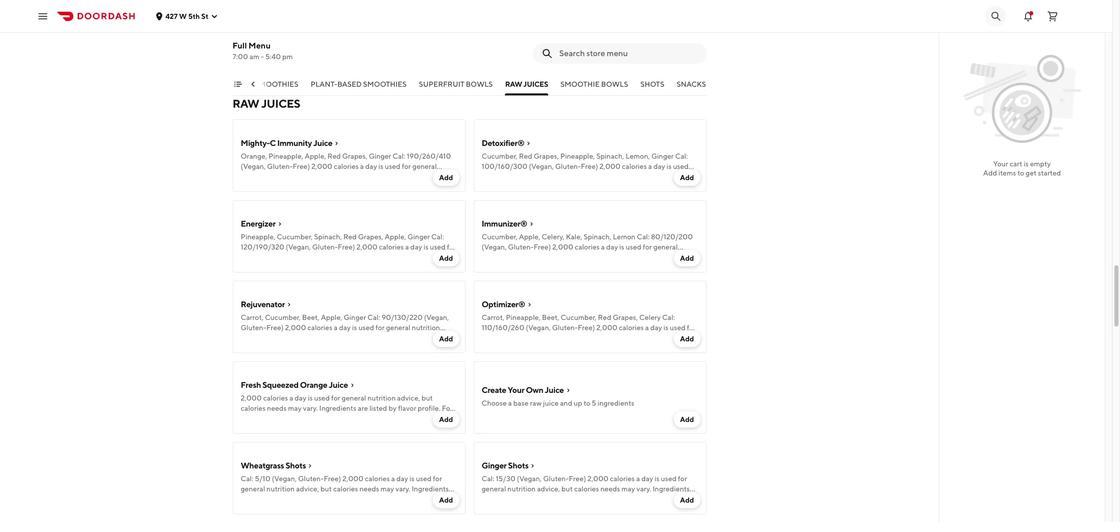 Task type: describe. For each thing, give the bounding box(es) containing it.
superfruit bowls button
[[419, 79, 493, 95]]

optimizer®
[[482, 300, 525, 309]]

add for detoxifier®
[[680, 174, 694, 182]]

orange
[[300, 380, 327, 390]]

used inside 2,000 calories a day is used for general nutrition advice, but calories needs may vary. ingredients are listed by flavor profile. for full nutritional information, and ingredients listed by weight, visit juiceitup.com.
[[314, 394, 330, 402]]

create
[[482, 386, 506, 395]]

cal: for wheatgrass shots
[[241, 475, 253, 483]]

choose a base raw juice and up to 5 ingredients
[[482, 399, 635, 408]]

needs inside 2,000 calories a day is used for general nutrition advice, but calories needs may vary. ingredients are listed by flavor profile. for full nutritional information, and ingredients listed by weight, visit juiceitup.com.
[[267, 404, 287, 413]]

weight, inside 2,000 calories a day is used for general nutrition advice, but calories needs may vary. ingredients are listed by flavor profile. for full nutritional information, and ingredients listed by weight, visit juiceitup.com.
[[409, 415, 433, 423]]

plant-based smoothies
[[311, 80, 407, 88]]

rejuvenator
[[241, 300, 285, 309]]

open menu image
[[37, 10, 49, 22]]

add for energizer
[[439, 254, 453, 262]]

2,000 for ginger shots
[[588, 475, 609, 483]]

for for wheatgrass shots
[[325, 495, 336, 504]]

2,000 for wheatgrass shots
[[343, 475, 364, 483]]

w
[[179, 12, 187, 20]]

detoxifier®
[[482, 138, 525, 148]]

may inside 2,000 calories a day is used for general nutrition advice, but calories needs may vary. ingredients are listed by flavor profile. for full nutritional information, and ingredients listed by weight, visit juiceitup.com.
[[288, 404, 302, 413]]

shots for ginger shots
[[508, 461, 529, 471]]

is inside 2,000 calories a day is used for general nutrition advice, but calories needs may vary. ingredients are listed by flavor profile. for full nutritional information, and ingredients listed by weight, visit juiceitup.com.
[[308, 394, 313, 402]]

ingredients inside 2,000 calories a day is used for general nutrition advice, but calories needs may vary. ingredients are listed by flavor profile. for full nutritional information, and ingredients listed by weight, visit juiceitup.com.
[[342, 415, 379, 423]]

profile. inside 2,000 calories a day is used for general nutrition advice, but calories needs may vary. ingredients are listed by flavor profile. for full nutritional information, and ingredients listed by weight, visit juiceitup.com.
[[418, 404, 441, 413]]

for for wheatgrass shots
[[433, 475, 442, 483]]

smoothies inside the "plant-based smoothies" button
[[363, 80, 407, 88]]

a inside 2,000 calories a day is used for general nutrition advice, but calories needs may vary. ingredients are listed by flavor profile. for full nutritional information, and ingredients listed by weight, visit juiceitup.com.
[[290, 394, 293, 402]]

1 vertical spatial raw juices
[[233, 97, 300, 110]]

specialty
[[214, 80, 254, 88]]

are for wheatgrass shots
[[241, 495, 251, 504]]

used for wheatgrass shots
[[416, 475, 432, 483]]

full for ginger shots
[[578, 495, 589, 504]]

smoothie bowls
[[561, 80, 628, 88]]

information, for wheatgrass shots
[[384, 495, 424, 504]]

add for mighty-c immunity juice
[[439, 174, 453, 182]]

5/10
[[255, 475, 270, 483]]

mighty-c immunity juice
[[241, 138, 333, 148]]

am
[[250, 53, 260, 61]]

c
[[270, 138, 276, 148]]

gluten- for ginger shots
[[543, 475, 569, 483]]

your inside "your cart is empty add items to get started"
[[994, 160, 1009, 168]]

for inside 2,000 calories a day is used for general nutrition advice, but calories needs may vary. ingredients are listed by flavor profile. for full nutritional information, and ingredients listed by weight, visit juiceitup.com.
[[331, 394, 340, 402]]

427
[[165, 12, 178, 20]]

juice for create your own juice
[[545, 386, 564, 395]]

needs for ginger
[[601, 485, 620, 493]]

general for wheatgrass shots
[[241, 485, 265, 493]]

snacks button
[[677, 79, 706, 95]]

is inside cal: 15/30    (vegan, gluten-free)    2,000 calories a day is used for general nutrition advice, but calories needs may vary. ingredients are listed by flavor profile. for full nutritional information, and ingredients listed by weight, visit juiceitup.com.
[[655, 475, 660, 483]]

bowls for superfruit bowls
[[466, 80, 493, 88]]

and inside 2,000 calories a day is used for general nutrition advice, but calories needs may vary. ingredients are listed by flavor profile. for full nutritional information, and ingredients listed by weight, visit juiceitup.com.
[[329, 415, 341, 423]]

for inside 2,000 calories a day is used for general nutrition advice, but calories needs may vary. ingredients are listed by flavor profile. for full nutritional information, and ingredients listed by weight, visit juiceitup.com.
[[442, 404, 453, 413]]

own
[[526, 386, 543, 395]]

choose
[[482, 399, 507, 408]]

advice, for wheatgrass shots
[[296, 485, 319, 493]]

mighty-
[[241, 138, 270, 148]]

weight, for wheatgrass shots
[[307, 506, 332, 514]]

may for ginger
[[622, 485, 635, 493]]

-
[[261, 53, 264, 61]]

0 horizontal spatial juices
[[261, 97, 300, 110]]

profile. for ginger shots
[[542, 495, 565, 504]]

may for wheatgrass
[[381, 485, 394, 493]]

0 vertical spatial raw
[[505, 80, 522, 88]]

pm
[[282, 53, 293, 61]]

immunizer®
[[482, 219, 527, 229]]

plant-
[[311, 80, 338, 88]]

and inside cal: 15/30    (vegan, gluten-free)    2,000 calories a day is used for general nutrition advice, but calories needs may vary. ingredients are listed by flavor profile. for full nutritional information, and ingredients listed by weight, visit juiceitup.com.
[[666, 495, 678, 504]]

add button for immunizer®
[[674, 250, 700, 267]]

add for fresh squeezed orange juice
[[439, 416, 453, 424]]

vary. for ginger shots
[[637, 485, 651, 493]]

add button for ginger shots
[[674, 492, 700, 509]]

1 horizontal spatial raw juices
[[505, 80, 548, 88]]

advice, inside 2,000 calories a day is used for general nutrition advice, but calories needs may vary. ingredients are listed by flavor profile. for full nutritional information, and ingredients listed by weight, visit juiceitup.com.
[[397, 394, 420, 402]]

for for ginger shots
[[678, 475, 687, 483]]

427 w 5th st button
[[155, 12, 219, 20]]

create your own juice
[[482, 386, 564, 395]]

nutritional for ginger
[[590, 495, 624, 504]]

free) for wheatgrass shots
[[324, 475, 341, 483]]

menu
[[249, 41, 271, 51]]

add for wheatgrass shots
[[439, 496, 453, 505]]

5
[[592, 399, 596, 408]]

ginger
[[482, 461, 507, 471]]

information, for ginger shots
[[625, 495, 665, 504]]

cart
[[1010, 160, 1023, 168]]

ginger shots
[[482, 461, 529, 471]]

wheatgrass shots
[[241, 461, 306, 471]]

superfruit bowls
[[419, 80, 493, 88]]

general for ginger shots
[[482, 485, 506, 493]]

but inside 2,000 calories a day is used for general nutrition advice, but calories needs may vary. ingredients are listed by flavor profile. for full nutritional information, and ingredients listed by weight, visit juiceitup.com.
[[422, 394, 433, 402]]

add button for optimizer®
[[674, 331, 700, 347]]

and inside the cal: 5/10    (vegan, gluten-free)    2,000 calories a day is used for general nutrition advice, but calories needs may vary. ingredients are listed by flavor profile. for full nutritional information, and ingredients listed by weight, visit juiceitup.com.
[[425, 495, 437, 504]]

1 vertical spatial your
[[508, 386, 525, 395]]

ingredients inside cal: 15/30    (vegan, gluten-free)    2,000 calories a day is used for general nutrition advice, but calories needs may vary. ingredients are listed by flavor profile. for full nutritional information, and ingredients listed by weight, visit juiceitup.com.
[[482, 506, 519, 514]]

add button for energizer
[[433, 250, 459, 267]]

2,000 calories a day is used for general nutrition advice, but calories needs may vary. ingredients are listed by flavor profile. for full nutritional information, and ingredients listed by weight, visit juiceitup.com.
[[241, 394, 453, 433]]

energizer
[[241, 219, 276, 229]]

profile. for wheatgrass shots
[[301, 495, 323, 504]]

specialty smoothies
[[214, 80, 299, 88]]

are for ginger shots
[[482, 495, 492, 504]]

cal: for ginger shots
[[482, 475, 495, 483]]

st
[[201, 12, 209, 20]]

plant-based smoothies button
[[311, 79, 407, 95]]

add for create your own juice
[[680, 416, 694, 424]]

ingredients for ginger shots
[[653, 485, 690, 493]]

5th
[[188, 12, 200, 20]]

add button for detoxifier®
[[674, 170, 700, 186]]

5:40
[[265, 53, 281, 61]]

nutritional inside 2,000 calories a day is used for general nutrition advice, but calories needs may vary. ingredients are listed by flavor profile. for full nutritional information, and ingredients listed by weight, visit juiceitup.com.
[[253, 415, 286, 423]]

vary. inside 2,000 calories a day is used for general nutrition advice, but calories needs may vary. ingredients are listed by flavor profile. for full nutritional information, and ingredients listed by weight, visit juiceitup.com.
[[303, 404, 318, 413]]



Task type: vqa. For each thing, say whether or not it's contained in the screenshot.
left general
yes



Task type: locate. For each thing, give the bounding box(es) containing it.
shots up 15/30
[[508, 461, 529, 471]]

1 horizontal spatial used
[[416, 475, 432, 483]]

1 horizontal spatial ingredients
[[412, 485, 449, 493]]

1 horizontal spatial raw
[[505, 80, 522, 88]]

started
[[1038, 169, 1061, 177]]

1 horizontal spatial but
[[422, 394, 433, 402]]

snacks
[[677, 80, 706, 88]]

2 smoothies from the left
[[363, 80, 407, 88]]

to left get
[[1018, 169, 1025, 177]]

0 horizontal spatial bowls
[[466, 80, 493, 88]]

information, inside 2,000 calories a day is used for general nutrition advice, but calories needs may vary. ingredients are listed by flavor profile. for full nutritional information, and ingredients listed by weight, visit juiceitup.com.
[[288, 415, 327, 423]]

visit for wheatgrass shots
[[333, 506, 346, 514]]

0 horizontal spatial raw juices
[[233, 97, 300, 110]]

weight,
[[409, 415, 433, 423], [307, 506, 332, 514], [549, 506, 573, 514]]

juiceitup.com. inside the cal: 5/10    (vegan, gluten-free)    2,000 calories a day is used for general nutrition advice, but calories needs may vary. ingredients are listed by flavor profile. for full nutritional information, and ingredients listed by weight, visit juiceitup.com.
[[347, 506, 393, 514]]

advice, inside the cal: 5/10    (vegan, gluten-free)    2,000 calories a day is used for general nutrition advice, but calories needs may vary. ingredients are listed by flavor profile. for full nutritional information, and ingredients listed by weight, visit juiceitup.com.
[[296, 485, 319, 493]]

2 horizontal spatial nutritional
[[590, 495, 624, 504]]

notification bell image
[[1022, 10, 1035, 22]]

0 horizontal spatial smoothies
[[255, 80, 299, 88]]

1 horizontal spatial vary.
[[396, 485, 410, 493]]

juices
[[524, 80, 548, 88], [261, 97, 300, 110]]

base
[[514, 399, 529, 408]]

2 horizontal spatial full
[[578, 495, 589, 504]]

1 horizontal spatial gluten-
[[543, 475, 569, 483]]

(vegan, right 15/30
[[517, 475, 542, 483]]

add button for create your own juice
[[674, 412, 700, 428]]

juiceitup.com. for wheatgrass
[[347, 506, 393, 514]]

to left "5"
[[584, 399, 591, 408]]

may inside cal: 15/30    (vegan, gluten-free)    2,000 calories a day is used for general nutrition advice, but calories needs may vary. ingredients are listed by flavor profile. for full nutritional information, and ingredients listed by weight, visit juiceitup.com.
[[622, 485, 635, 493]]

but
[[422, 394, 433, 402], [321, 485, 332, 493], [562, 485, 573, 493]]

1 horizontal spatial weight,
[[409, 415, 433, 423]]

2 horizontal spatial flavor
[[522, 495, 540, 504]]

2 (vegan, from the left
[[517, 475, 542, 483]]

used
[[314, 394, 330, 402], [416, 475, 432, 483], [661, 475, 677, 483]]

but inside the cal: 5/10    (vegan, gluten-free)    2,000 calories a day is used for general nutrition advice, but calories needs may vary. ingredients are listed by flavor profile. for full nutritional information, and ingredients listed by weight, visit juiceitup.com.
[[321, 485, 332, 493]]

juice for fresh squeezed orange juice
[[329, 380, 348, 390]]

0 horizontal spatial day
[[295, 394, 306, 402]]

weight, inside cal: 15/30    (vegan, gluten-free)    2,000 calories a day is used for general nutrition advice, but calories needs may vary. ingredients are listed by flavor profile. for full nutritional information, and ingredients listed by weight, visit juiceitup.com.
[[549, 506, 573, 514]]

nutrition
[[368, 394, 396, 402], [267, 485, 295, 493], [508, 485, 536, 493]]

are inside the cal: 5/10    (vegan, gluten-free)    2,000 calories a day is used for general nutrition advice, but calories needs may vary. ingredients are listed by flavor profile. for full nutritional information, and ingredients listed by weight, visit juiceitup.com.
[[241, 495, 251, 504]]

to inside "your cart is empty add items to get started"
[[1018, 169, 1025, 177]]

2 horizontal spatial for
[[678, 475, 687, 483]]

2,000 inside the cal: 5/10    (vegan, gluten-free)    2,000 calories a day is used for general nutrition advice, but calories needs may vary. ingredients are listed by flavor profile. for full nutritional information, and ingredients listed by weight, visit juiceitup.com.
[[343, 475, 364, 483]]

used for ginger shots
[[661, 475, 677, 483]]

juice right orange
[[329, 380, 348, 390]]

1 horizontal spatial full
[[337, 495, 347, 504]]

0 horizontal spatial your
[[508, 386, 525, 395]]

(vegan, inside the cal: 5/10    (vegan, gluten-free)    2,000 calories a day is used for general nutrition advice, but calories needs may vary. ingredients are listed by flavor profile. for full nutritional information, and ingredients listed by weight, visit juiceitup.com.
[[272, 475, 297, 483]]

shots button
[[641, 79, 665, 95]]

cal: down ginger
[[482, 475, 495, 483]]

2 horizontal spatial needs
[[601, 485, 620, 493]]

15/30
[[496, 475, 516, 483]]

(vegan, for wheatgrass shots
[[272, 475, 297, 483]]

juices down specialty smoothies button
[[261, 97, 300, 110]]

juice
[[313, 138, 333, 148], [329, 380, 348, 390], [545, 386, 564, 395]]

is inside "your cart is empty add items to get started"
[[1024, 160, 1029, 168]]

full menu 7:00 am - 5:40 pm
[[233, 41, 293, 61]]

0 horizontal spatial used
[[314, 394, 330, 402]]

0 horizontal spatial information,
[[288, 415, 327, 423]]

bowls inside superfruit bowls button
[[466, 80, 493, 88]]

free)
[[324, 475, 341, 483], [569, 475, 586, 483]]

add button for fresh squeezed orange juice
[[433, 412, 459, 428]]

0 horizontal spatial gluten-
[[298, 475, 324, 483]]

items
[[999, 169, 1016, 177]]

raw
[[505, 80, 522, 88], [233, 97, 259, 110]]

information, inside the cal: 5/10    (vegan, gluten-free)    2,000 calories a day is used for general nutrition advice, but calories needs may vary. ingredients are listed by flavor profile. for full nutritional information, and ingredients listed by weight, visit juiceitup.com.
[[384, 495, 424, 504]]

wheatgrass
[[241, 461, 284, 471]]

empty
[[1030, 160, 1051, 168]]

full for wheatgrass shots
[[337, 495, 347, 504]]

1 horizontal spatial your
[[994, 160, 1009, 168]]

0 horizontal spatial flavor
[[281, 495, 299, 504]]

but inside cal: 15/30    (vegan, gluten-free)    2,000 calories a day is used for general nutrition advice, but calories needs may vary. ingredients are listed by flavor profile. for full nutritional information, and ingredients listed by weight, visit juiceitup.com.
[[562, 485, 573, 493]]

visit inside cal: 15/30    (vegan, gluten-free)    2,000 calories a day is used for general nutrition advice, but calories needs may vary. ingredients are listed by flavor profile. for full nutritional information, and ingredients listed by weight, visit juiceitup.com.
[[574, 506, 587, 514]]

1 vertical spatial juices
[[261, 97, 300, 110]]

1 horizontal spatial day
[[397, 475, 408, 483]]

2,000 inside 2,000 calories a day is used for general nutrition advice, but calories needs may vary. ingredients are listed by flavor profile. for full nutritional information, and ingredients listed by weight, visit juiceitup.com.
[[241, 394, 262, 402]]

weight, for ginger shots
[[549, 506, 573, 514]]

1 shots from the left
[[286, 461, 306, 471]]

cal: 15/30    (vegan, gluten-free)    2,000 calories a day is used for general nutrition advice, but calories needs may vary. ingredients are listed by flavor profile. for full nutritional information, and ingredients listed by weight, visit juiceitup.com.
[[482, 475, 690, 514]]

ingredients inside the cal: 5/10    (vegan, gluten-free)    2,000 calories a day is used for general nutrition advice, but calories needs may vary. ingredients are listed by flavor profile. for full nutritional information, and ingredients listed by weight, visit juiceitup.com.
[[412, 485, 449, 493]]

smoothies down 5:40
[[255, 80, 299, 88]]

1 horizontal spatial profile.
[[418, 404, 441, 413]]

day
[[295, 394, 306, 402], [397, 475, 408, 483], [642, 475, 653, 483]]

used inside cal: 15/30    (vegan, gluten-free)    2,000 calories a day is used for general nutrition advice, but calories needs may vary. ingredients are listed by flavor profile. for full nutritional information, and ingredients listed by weight, visit juiceitup.com.
[[661, 475, 677, 483]]

0 horizontal spatial profile.
[[301, 495, 323, 504]]

smoothie bowls button
[[561, 79, 628, 95]]

427 w 5th st
[[165, 12, 209, 20]]

juice
[[543, 399, 559, 408]]

nutritional for wheatgrass
[[349, 495, 383, 504]]

calories
[[263, 394, 288, 402], [241, 404, 266, 413], [365, 475, 390, 483], [610, 475, 635, 483], [333, 485, 358, 493], [574, 485, 599, 493]]

1 bowls from the left
[[466, 80, 493, 88]]

cal:
[[241, 475, 253, 483], [482, 475, 495, 483]]

day inside the cal: 5/10    (vegan, gluten-free)    2,000 calories a day is used for general nutrition advice, but calories needs may vary. ingredients are listed by flavor profile. for full nutritional information, and ingredients listed by weight, visit juiceitup.com.
[[397, 475, 408, 483]]

2 horizontal spatial advice,
[[537, 485, 560, 493]]

get
[[1026, 169, 1037, 177]]

advice, for ginger shots
[[537, 485, 560, 493]]

bowls down item search search box
[[601, 80, 628, 88]]

0 horizontal spatial raw
[[233, 97, 259, 110]]

full
[[241, 415, 251, 423], [337, 495, 347, 504], [578, 495, 589, 504]]

cal: left 5/10
[[241, 475, 253, 483]]

1 smoothies from the left
[[255, 80, 299, 88]]

2 horizontal spatial nutrition
[[508, 485, 536, 493]]

2 horizontal spatial for
[[566, 495, 577, 504]]

0 horizontal spatial ingredients
[[319, 404, 356, 413]]

bowls for smoothie bowls
[[601, 80, 628, 88]]

1 horizontal spatial (vegan,
[[517, 475, 542, 483]]

your
[[994, 160, 1009, 168], [508, 386, 525, 395]]

smoothie
[[561, 80, 600, 88]]

0 horizontal spatial weight,
[[307, 506, 332, 514]]

1 horizontal spatial information,
[[384, 495, 424, 504]]

0 horizontal spatial general
[[241, 485, 265, 493]]

1 horizontal spatial bowls
[[601, 80, 628, 88]]

2 horizontal spatial information,
[[625, 495, 665, 504]]

your up base
[[508, 386, 525, 395]]

full inside the cal: 5/10    (vegan, gluten-free)    2,000 calories a day is used for general nutrition advice, but calories needs may vary. ingredients are listed by flavor profile. for full nutritional information, and ingredients listed by weight, visit juiceitup.com.
[[337, 495, 347, 504]]

1 vertical spatial to
[[584, 399, 591, 408]]

add for optimizer®
[[680, 335, 694, 343]]

1 horizontal spatial shots
[[508, 461, 529, 471]]

flavor inside 2,000 calories a day is used for general nutrition advice, but calories needs may vary. ingredients are listed by flavor profile. for full nutritional information, and ingredients listed by weight, visit juiceitup.com.
[[398, 404, 417, 413]]

(vegan, for ginger shots
[[517, 475, 542, 483]]

superfruit
[[419, 80, 465, 88]]

1 cal: from the left
[[241, 475, 253, 483]]

a inside cal: 15/30    (vegan, gluten-free)    2,000 calories a day is used for general nutrition advice, but calories needs may vary. ingredients are listed by flavor profile. for full nutritional information, and ingredients listed by weight, visit juiceitup.com.
[[636, 475, 640, 483]]

for inside the cal: 5/10    (vegan, gluten-free)    2,000 calories a day is used for general nutrition advice, but calories needs may vary. ingredients are listed by flavor profile. for full nutritional information, and ingredients listed by weight, visit juiceitup.com.
[[433, 475, 442, 483]]

fresh squeezed orange juice
[[241, 380, 348, 390]]

1 horizontal spatial needs
[[360, 485, 379, 493]]

squeezed
[[262, 380, 299, 390]]

vary. for wheatgrass shots
[[396, 485, 410, 493]]

2 horizontal spatial are
[[482, 495, 492, 504]]

nutritional inside cal: 15/30    (vegan, gluten-free)    2,000 calories a day is used for general nutrition advice, but calories needs may vary. ingredients are listed by flavor profile. for full nutritional information, and ingredients listed by weight, visit juiceitup.com.
[[590, 495, 624, 504]]

up
[[574, 399, 582, 408]]

2,000 inside cal: 15/30    (vegan, gluten-free)    2,000 calories a day is used for general nutrition advice, but calories needs may vary. ingredients are listed by flavor profile. for full nutritional information, and ingredients listed by weight, visit juiceitup.com.
[[588, 475, 609, 483]]

immunity
[[277, 138, 312, 148]]

0 horizontal spatial free)
[[324, 475, 341, 483]]

visit inside the cal: 5/10    (vegan, gluten-free)    2,000 calories a day is used for general nutrition advice, but calories needs may vary. ingredients are listed by flavor profile. for full nutritional information, and ingredients listed by weight, visit juiceitup.com.
[[333, 506, 346, 514]]

free) inside the cal: 5/10    (vegan, gluten-free)    2,000 calories a day is used for general nutrition advice, but calories needs may vary. ingredients are listed by flavor profile. for full nutritional information, and ingredients listed by weight, visit juiceitup.com.
[[324, 475, 341, 483]]

2 horizontal spatial day
[[642, 475, 653, 483]]

2 horizontal spatial but
[[562, 485, 573, 493]]

free) for ginger shots
[[569, 475, 586, 483]]

ingredients inside the cal: 5/10    (vegan, gluten-free)    2,000 calories a day is used for general nutrition advice, but calories needs may vary. ingredients are listed by flavor profile. for full nutritional information, and ingredients listed by weight, visit juiceitup.com.
[[241, 506, 278, 514]]

1 horizontal spatial for
[[442, 404, 453, 413]]

0 horizontal spatial advice,
[[296, 485, 319, 493]]

nutritional inside the cal: 5/10    (vegan, gluten-free)    2,000 calories a day is used for general nutrition advice, but calories needs may vary. ingredients are listed by flavor profile. for full nutritional information, and ingredients listed by weight, visit juiceitup.com.
[[349, 495, 383, 504]]

day inside 2,000 calories a day is used for general nutrition advice, but calories needs may vary. ingredients are listed by flavor profile. for full nutritional information, and ingredients listed by weight, visit juiceitup.com.
[[295, 394, 306, 402]]

juice up juice
[[545, 386, 564, 395]]

0 horizontal spatial full
[[241, 415, 251, 423]]

needs inside the cal: 5/10    (vegan, gluten-free)    2,000 calories a day is used for general nutrition advice, but calories needs may vary. ingredients are listed by flavor profile. for full nutritional information, and ingredients listed by weight, visit juiceitup.com.
[[360, 485, 379, 493]]

Item Search search field
[[559, 48, 698, 59]]

day for ginger shots
[[642, 475, 653, 483]]

flavor inside the cal: 5/10    (vegan, gluten-free)    2,000 calories a day is used for general nutrition advice, but calories needs may vary. ingredients are listed by flavor profile. for full nutritional information, and ingredients listed by weight, visit juiceitup.com.
[[281, 495, 299, 504]]

juice right immunity
[[313, 138, 333, 148]]

(vegan, down wheatgrass shots
[[272, 475, 297, 483]]

1 horizontal spatial visit
[[434, 415, 447, 423]]

ingredients inside 2,000 calories a day is used for general nutrition advice, but calories needs may vary. ingredients are listed by flavor profile. for full nutritional information, and ingredients listed by weight, visit juiceitup.com.
[[319, 404, 356, 413]]

ingredients
[[319, 404, 356, 413], [412, 485, 449, 493], [653, 485, 690, 493]]

1 horizontal spatial juices
[[524, 80, 548, 88]]

flavor for ginger shots
[[522, 495, 540, 504]]

nutrition for wheatgrass shots
[[267, 485, 295, 493]]

is
[[1024, 160, 1029, 168], [308, 394, 313, 402], [410, 475, 415, 483], [655, 475, 660, 483]]

raw
[[530, 399, 542, 408]]

vary. inside cal: 15/30    (vegan, gluten-free)    2,000 calories a day is used for general nutrition advice, but calories needs may vary. ingredients are listed by flavor profile. for full nutritional information, and ingredients listed by weight, visit juiceitup.com.
[[637, 485, 651, 493]]

add button
[[433, 170, 459, 186], [674, 170, 700, 186], [433, 250, 459, 267], [674, 250, 700, 267], [433, 331, 459, 347], [674, 331, 700, 347], [433, 412, 459, 428], [674, 412, 700, 428], [433, 492, 459, 509], [674, 492, 700, 509]]

used inside the cal: 5/10    (vegan, gluten-free)    2,000 calories a day is used for general nutrition advice, but calories needs may vary. ingredients are listed by flavor profile. for full nutritional information, and ingredients listed by weight, visit juiceitup.com.
[[416, 475, 432, 483]]

0 horizontal spatial nutrition
[[267, 485, 295, 493]]

1 horizontal spatial free)
[[569, 475, 586, 483]]

1 vertical spatial raw
[[233, 97, 259, 110]]

0 horizontal spatial for
[[331, 394, 340, 402]]

specialty smoothies button
[[214, 79, 299, 95]]

ingredients inside cal: 15/30    (vegan, gluten-free)    2,000 calories a day is used for general nutrition advice, but calories needs may vary. ingredients are listed by flavor profile. for full nutritional information, and ingredients listed by weight, visit juiceitup.com.
[[653, 485, 690, 493]]

gluten- down wheatgrass shots
[[298, 475, 324, 483]]

information,
[[288, 415, 327, 423], [384, 495, 424, 504], [625, 495, 665, 504]]

gluten- inside cal: 15/30    (vegan, gluten-free)    2,000 calories a day is used for general nutrition advice, but calories needs may vary. ingredients are listed by flavor profile. for full nutritional information, and ingredients listed by weight, visit juiceitup.com.
[[543, 475, 569, 483]]

shots for wheatgrass shots
[[286, 461, 306, 471]]

flavor for wheatgrass shots
[[281, 495, 299, 504]]

flavor inside cal: 15/30    (vegan, gluten-free)    2,000 calories a day is used for general nutrition advice, but calories needs may vary. ingredients are listed by flavor profile. for full nutritional information, and ingredients listed by weight, visit juiceitup.com.
[[522, 495, 540, 504]]

1 horizontal spatial 2,000
[[343, 475, 364, 483]]

0 horizontal spatial may
[[288, 404, 302, 413]]

2 free) from the left
[[569, 475, 586, 483]]

2 horizontal spatial ingredients
[[653, 485, 690, 493]]

general inside the cal: 5/10    (vegan, gluten-free)    2,000 calories a day is used for general nutrition advice, but calories needs may vary. ingredients are listed by flavor profile. for full nutritional information, and ingredients listed by weight, visit juiceitup.com.
[[241, 485, 265, 493]]

show menu categories image
[[234, 80, 242, 88]]

juice for mighty-c immunity juice
[[313, 138, 333, 148]]

by
[[389, 404, 397, 413], [400, 415, 408, 423], [272, 495, 280, 504], [513, 495, 521, 504], [298, 506, 306, 514], [539, 506, 547, 514]]

needs for wheatgrass
[[360, 485, 379, 493]]

full
[[233, 41, 247, 51]]

0 vertical spatial raw juices
[[505, 80, 548, 88]]

gluten-
[[298, 475, 324, 483], [543, 475, 569, 483]]

1 horizontal spatial nutritional
[[349, 495, 383, 504]]

full inside cal: 15/30    (vegan, gluten-free)    2,000 calories a day is used for general nutrition advice, but calories needs may vary. ingredients are listed by flavor profile. for full nutritional information, and ingredients listed by weight, visit juiceitup.com.
[[578, 495, 589, 504]]

0 horizontal spatial vary.
[[303, 404, 318, 413]]

0 horizontal spatial cal:
[[241, 475, 253, 483]]

0 items, open order cart image
[[1047, 10, 1059, 22]]

add inside "your cart is empty add items to get started"
[[983, 169, 997, 177]]

0 horizontal spatial to
[[584, 399, 591, 408]]

juiceitup.com. inside 2,000 calories a day is used for general nutrition advice, but calories needs may vary. ingredients are listed by flavor profile. for full nutritional information, and ingredients listed by weight, visit juiceitup.com.
[[241, 425, 287, 433]]

nutrition inside cal: 15/30    (vegan, gluten-free)    2,000 calories a day is used for general nutrition advice, but calories needs may vary. ingredients are listed by flavor profile. for full nutritional information, and ingredients listed by weight, visit juiceitup.com.
[[508, 485, 536, 493]]

for inside cal: 15/30    (vegan, gluten-free)    2,000 calories a day is used for general nutrition advice, but calories needs may vary. ingredients are listed by flavor profile. for full nutritional information, and ingredients listed by weight, visit juiceitup.com.
[[566, 495, 577, 504]]

1 gluten- from the left
[[298, 475, 324, 483]]

1 horizontal spatial advice,
[[397, 394, 420, 402]]

juiceitup.com. inside cal: 15/30    (vegan, gluten-free)    2,000 calories a day is used for general nutrition advice, but calories needs may vary. ingredients are listed by flavor profile. for full nutritional information, and ingredients listed by weight, visit juiceitup.com.
[[588, 506, 634, 514]]

full inside 2,000 calories a day is used for general nutrition advice, but calories needs may vary. ingredients are listed by flavor profile. for full nutritional information, and ingredients listed by weight, visit juiceitup.com.
[[241, 415, 251, 423]]

gluten- right 15/30
[[543, 475, 569, 483]]

2 horizontal spatial may
[[622, 485, 635, 493]]

gluten- for wheatgrass shots
[[298, 475, 324, 483]]

1 horizontal spatial for
[[433, 475, 442, 483]]

shots
[[641, 80, 665, 88]]

2 horizontal spatial used
[[661, 475, 677, 483]]

for for ginger shots
[[566, 495, 577, 504]]

add for ginger shots
[[680, 496, 694, 505]]

1 horizontal spatial flavor
[[398, 404, 417, 413]]

general
[[342, 394, 366, 402], [241, 485, 265, 493], [482, 485, 506, 493]]

add for rejuvenator
[[439, 335, 453, 343]]

is inside the cal: 5/10    (vegan, gluten-free)    2,000 calories a day is used for general nutrition advice, but calories needs may vary. ingredients are listed by flavor profile. for full nutritional information, and ingredients listed by weight, visit juiceitup.com.
[[410, 475, 415, 483]]

1 horizontal spatial cal:
[[482, 475, 495, 483]]

for
[[331, 394, 340, 402], [433, 475, 442, 483], [678, 475, 687, 483]]

day inside cal: 15/30    (vegan, gluten-free)    2,000 calories a day is used for general nutrition advice, but calories needs may vary. ingredients are listed by flavor profile. for full nutritional information, and ingredients listed by weight, visit juiceitup.com.
[[642, 475, 653, 483]]

2 horizontal spatial general
[[482, 485, 506, 493]]

2,000
[[241, 394, 262, 402], [343, 475, 364, 483], [588, 475, 609, 483]]

your cart is empty add items to get started
[[983, 160, 1061, 177]]

but for wheatgrass shots
[[321, 485, 332, 493]]

information, inside cal: 15/30    (vegan, gluten-free)    2,000 calories a day is used for general nutrition advice, but calories needs may vary. ingredients are listed by flavor profile. for full nutritional information, and ingredients listed by weight, visit juiceitup.com.
[[625, 495, 665, 504]]

smoothies inside specialty smoothies button
[[255, 80, 299, 88]]

2 horizontal spatial visit
[[574, 506, 587, 514]]

add
[[983, 169, 997, 177], [439, 174, 453, 182], [680, 174, 694, 182], [439, 254, 453, 262], [680, 254, 694, 262], [439, 335, 453, 343], [680, 335, 694, 343], [439, 416, 453, 424], [680, 416, 694, 424], [439, 496, 453, 505], [680, 496, 694, 505]]

cal: inside cal: 15/30    (vegan, gluten-free)    2,000 calories a day is used for general nutrition advice, but calories needs may vary. ingredients are listed by flavor profile. for full nutritional information, and ingredients listed by weight, visit juiceitup.com.
[[482, 475, 495, 483]]

0 horizontal spatial 2,000
[[241, 394, 262, 402]]

juiceitup.com.
[[241, 425, 287, 433], [347, 506, 393, 514], [588, 506, 634, 514]]

1 horizontal spatial smoothies
[[363, 80, 407, 88]]

general inside cal: 15/30    (vegan, gluten-free)    2,000 calories a day is used for general nutrition advice, but calories needs may vary. ingredients are listed by flavor profile. for full nutritional information, and ingredients listed by weight, visit juiceitup.com.
[[482, 485, 506, 493]]

0 vertical spatial your
[[994, 160, 1009, 168]]

2 horizontal spatial juiceitup.com.
[[588, 506, 634, 514]]

advice,
[[397, 394, 420, 402], [296, 485, 319, 493], [537, 485, 560, 493]]

0 horizontal spatial are
[[241, 495, 251, 504]]

add button for mighty-c immunity juice
[[433, 170, 459, 186]]

bowls
[[466, 80, 493, 88], [601, 80, 628, 88]]

1 horizontal spatial may
[[381, 485, 394, 493]]

day for wheatgrass shots
[[397, 475, 408, 483]]

0 horizontal spatial (vegan,
[[272, 475, 297, 483]]

smoothies
[[255, 80, 299, 88], [363, 80, 407, 88]]

1 horizontal spatial general
[[342, 394, 366, 402]]

gluten- inside the cal: 5/10    (vegan, gluten-free)    2,000 calories a day is used for general nutrition advice, but calories needs may vary. ingredients are listed by flavor profile. for full nutritional information, and ingredients listed by weight, visit juiceitup.com.
[[298, 475, 324, 483]]

a inside the cal: 5/10    (vegan, gluten-free)    2,000 calories a day is used for general nutrition advice, but calories needs may vary. ingredients are listed by flavor profile. for full nutritional information, and ingredients listed by weight, visit juiceitup.com.
[[391, 475, 395, 483]]

a
[[290, 394, 293, 402], [508, 399, 512, 408], [391, 475, 395, 483], [636, 475, 640, 483]]

shots right 'wheatgrass' at the left bottom of the page
[[286, 461, 306, 471]]

0 horizontal spatial nutritional
[[253, 415, 286, 423]]

visit inside 2,000 calories a day is used for general nutrition advice, but calories needs may vary. ingredients are listed by flavor profile. for full nutritional information, and ingredients listed by weight, visit juiceitup.com.
[[434, 415, 447, 423]]

1 horizontal spatial juiceitup.com.
[[347, 506, 393, 514]]

juices left smoothie
[[524, 80, 548, 88]]

and
[[560, 399, 572, 408], [329, 415, 341, 423], [425, 495, 437, 504], [666, 495, 678, 504]]

general inside 2,000 calories a day is used for general nutrition advice, but calories needs may vary. ingredients are listed by flavor profile. for full nutritional information, and ingredients listed by weight, visit juiceitup.com.
[[342, 394, 366, 402]]

free) inside cal: 15/30    (vegan, gluten-free)    2,000 calories a day is used for general nutrition advice, but calories needs may vary. ingredients are listed by flavor profile. for full nutritional information, and ingredients listed by weight, visit juiceitup.com.
[[569, 475, 586, 483]]

cal: inside the cal: 5/10    (vegan, gluten-free)    2,000 calories a day is used for general nutrition advice, but calories needs may vary. ingredients are listed by flavor profile. for full nutritional information, and ingredients listed by weight, visit juiceitup.com.
[[241, 475, 253, 483]]

nutritional
[[253, 415, 286, 423], [349, 495, 383, 504], [590, 495, 624, 504]]

flavor
[[398, 404, 417, 413], [281, 495, 299, 504], [522, 495, 540, 504]]

0 horizontal spatial juiceitup.com.
[[241, 425, 287, 433]]

0 horizontal spatial visit
[[333, 506, 346, 514]]

vary. inside the cal: 5/10    (vegan, gluten-free)    2,000 calories a day is used for general nutrition advice, but calories needs may vary. ingredients are listed by flavor profile. for full nutritional information, and ingredients listed by weight, visit juiceitup.com.
[[396, 485, 410, 493]]

2 horizontal spatial 2,000
[[588, 475, 609, 483]]

0 horizontal spatial needs
[[267, 404, 287, 413]]

for inside cal: 15/30    (vegan, gluten-free)    2,000 calories a day is used for general nutrition advice, but calories needs may vary. ingredients are listed by flavor profile. for full nutritional information, and ingredients listed by weight, visit juiceitup.com.
[[678, 475, 687, 483]]

2 horizontal spatial vary.
[[637, 485, 651, 493]]

ingredients
[[598, 399, 635, 408], [342, 415, 379, 423], [241, 506, 278, 514], [482, 506, 519, 514]]

add button for rejuvenator
[[433, 331, 459, 347]]

(vegan, inside cal: 15/30    (vegan, gluten-free)    2,000 calories a day is used for general nutrition advice, but calories needs may vary. ingredients are listed by flavor profile. for full nutritional information, and ingredients listed by weight, visit juiceitup.com.
[[517, 475, 542, 483]]

(vegan,
[[272, 475, 297, 483], [517, 475, 542, 483]]

are inside 2,000 calories a day is used for general nutrition advice, but calories needs may vary. ingredients are listed by flavor profile. for full nutritional information, and ingredients listed by weight, visit juiceitup.com.
[[358, 404, 368, 413]]

vary.
[[303, 404, 318, 413], [396, 485, 410, 493], [637, 485, 651, 493]]

nutrition inside 2,000 calories a day is used for general nutrition advice, but calories needs may vary. ingredients are listed by flavor profile. for full nutritional information, and ingredients listed by weight, visit juiceitup.com.
[[368, 394, 396, 402]]

2 gluten- from the left
[[543, 475, 569, 483]]

advice, inside cal: 15/30    (vegan, gluten-free)    2,000 calories a day is used for general nutrition advice, but calories needs may vary. ingredients are listed by flavor profile. for full nutritional information, and ingredients listed by weight, visit juiceitup.com.
[[537, 485, 560, 493]]

1 free) from the left
[[324, 475, 341, 483]]

1 horizontal spatial nutrition
[[368, 394, 396, 402]]

scroll menu navigation left image
[[249, 80, 257, 88]]

may inside the cal: 5/10    (vegan, gluten-free)    2,000 calories a day is used for general nutrition advice, but calories needs may vary. ingredients are listed by flavor profile. for full nutritional information, and ingredients listed by weight, visit juiceitup.com.
[[381, 485, 394, 493]]

for inside the cal: 5/10    (vegan, gluten-free)    2,000 calories a day is used for general nutrition advice, but calories needs may vary. ingredients are listed by flavor profile. for full nutritional information, and ingredients listed by weight, visit juiceitup.com.
[[325, 495, 336, 504]]

based
[[338, 80, 362, 88]]

2 shots from the left
[[508, 461, 529, 471]]

2 horizontal spatial profile.
[[542, 495, 565, 504]]

to
[[1018, 169, 1025, 177], [584, 399, 591, 408]]

bowls inside smoothie bowls button
[[601, 80, 628, 88]]

0 horizontal spatial shots
[[286, 461, 306, 471]]

bowls right superfruit on the left top of page
[[466, 80, 493, 88]]

1 horizontal spatial to
[[1018, 169, 1025, 177]]

2 cal: from the left
[[482, 475, 495, 483]]

cal: 5/10    (vegan, gluten-free)    2,000 calories a day is used for general nutrition advice, but calories needs may vary. ingredients are listed by flavor profile. for full nutritional information, and ingredients listed by weight, visit juiceitup.com.
[[241, 475, 449, 514]]

but for ginger shots
[[562, 485, 573, 493]]

0 horizontal spatial for
[[325, 495, 336, 504]]

juiceitup.com. for ginger
[[588, 506, 634, 514]]

2 bowls from the left
[[601, 80, 628, 88]]

nutrition for ginger shots
[[508, 485, 536, 493]]

7:00
[[233, 53, 248, 61]]

ingredients for wheatgrass shots
[[412, 485, 449, 493]]

add for immunizer®
[[680, 254, 694, 262]]

weight, inside the cal: 5/10    (vegan, gluten-free)    2,000 calories a day is used for general nutrition advice, but calories needs may vary. ingredients are listed by flavor profile. for full nutritional information, and ingredients listed by weight, visit juiceitup.com.
[[307, 506, 332, 514]]

needs
[[267, 404, 287, 413], [360, 485, 379, 493], [601, 485, 620, 493]]

2 horizontal spatial weight,
[[549, 506, 573, 514]]

fresh
[[241, 380, 261, 390]]

profile. inside the cal: 5/10    (vegan, gluten-free)    2,000 calories a day is used for general nutrition advice, but calories needs may vary. ingredients are listed by flavor profile. for full nutritional information, and ingredients listed by weight, visit juiceitup.com.
[[301, 495, 323, 504]]

listed
[[370, 404, 387, 413], [380, 415, 398, 423], [252, 495, 270, 504], [494, 495, 511, 504], [279, 506, 297, 514], [520, 506, 538, 514]]

profile.
[[418, 404, 441, 413], [301, 495, 323, 504], [542, 495, 565, 504]]

add button for wheatgrass shots
[[433, 492, 459, 509]]

visit for ginger shots
[[574, 506, 587, 514]]

0 vertical spatial juices
[[524, 80, 548, 88]]

visit
[[434, 415, 447, 423], [333, 506, 346, 514], [574, 506, 587, 514]]

may
[[288, 404, 302, 413], [381, 485, 394, 493], [622, 485, 635, 493]]

1 horizontal spatial are
[[358, 404, 368, 413]]

your up 'items'
[[994, 160, 1009, 168]]

needs inside cal: 15/30    (vegan, gluten-free)    2,000 calories a day is used for general nutrition advice, but calories needs may vary. ingredients are listed by flavor profile. for full nutritional information, and ingredients listed by weight, visit juiceitup.com.
[[601, 485, 620, 493]]

smoothies right the based
[[363, 80, 407, 88]]

0 vertical spatial to
[[1018, 169, 1025, 177]]

1 (vegan, from the left
[[272, 475, 297, 483]]

nutrition inside the cal: 5/10    (vegan, gluten-free)    2,000 calories a day is used for general nutrition advice, but calories needs may vary. ingredients are listed by flavor profile. for full nutritional information, and ingredients listed by weight, visit juiceitup.com.
[[267, 485, 295, 493]]

profile. inside cal: 15/30    (vegan, gluten-free)    2,000 calories a day is used for general nutrition advice, but calories needs may vary. ingredients are listed by flavor profile. for full nutritional information, and ingredients listed by weight, visit juiceitup.com.
[[542, 495, 565, 504]]

for
[[442, 404, 453, 413], [325, 495, 336, 504], [566, 495, 577, 504]]

are inside cal: 15/30    (vegan, gluten-free)    2,000 calories a day is used for general nutrition advice, but calories needs may vary. ingredients are listed by flavor profile. for full nutritional information, and ingredients listed by weight, visit juiceitup.com.
[[482, 495, 492, 504]]

0 horizontal spatial but
[[321, 485, 332, 493]]



